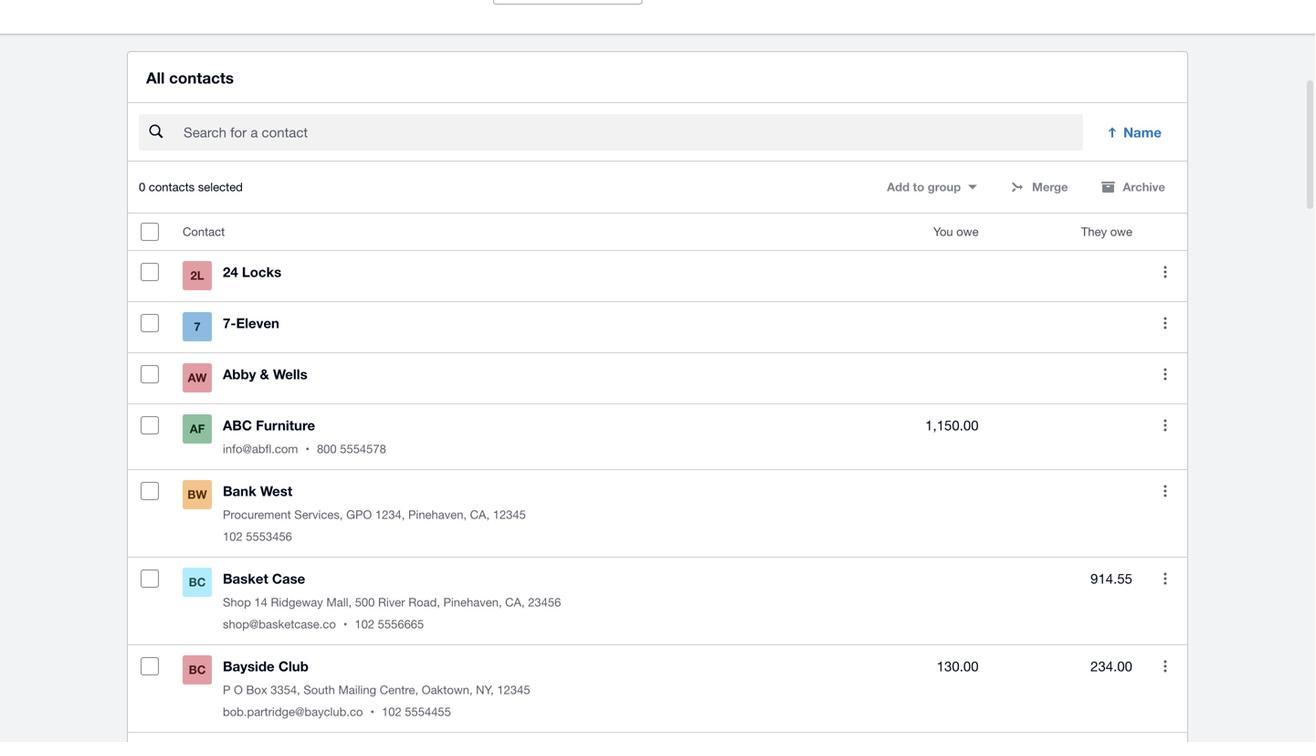 Task type: locate. For each thing, give the bounding box(es) containing it.
more row options image for aw
[[1148, 357, 1184, 393]]

2 horizontal spatial •
[[371, 706, 375, 720]]

more row options image
[[1148, 305, 1184, 342], [1148, 357, 1184, 393], [1148, 474, 1184, 510], [1148, 649, 1184, 686]]

0 vertical spatial 12345
[[493, 508, 526, 522]]

24 locks
[[223, 264, 282, 281]]

3 more row options image from the top
[[1148, 561, 1184, 598]]

3 more row options image from the top
[[1148, 474, 1184, 510]]

you owe
[[934, 225, 979, 239]]

basket case shop 14 ridgeway mall, 500 river road, pinehaven, ca, 23456 shop@basketcase.co • 102 5556665
[[223, 571, 561, 632]]

merge
[[1033, 180, 1069, 194]]

ca, left 23456
[[506, 596, 525, 610]]

0 horizontal spatial 102
[[223, 530, 243, 544]]

0 vertical spatial contacts
[[169, 69, 234, 87]]

12345
[[493, 508, 526, 522], [497, 684, 531, 698]]

selected
[[198, 180, 243, 194]]

bc left bayside
[[189, 664, 206, 678]]

name
[[1124, 124, 1162, 141]]

owe
[[957, 225, 979, 239], [1111, 225, 1133, 239]]

5554578
[[340, 443, 386, 457]]

• inside 'abc furniture info@abfl.com • 800 5554578'
[[306, 443, 310, 457]]

800
[[317, 443, 337, 457]]

contacts right all
[[169, 69, 234, 87]]

owe right you
[[957, 225, 979, 239]]

name button
[[1095, 114, 1177, 151]]

102 inside bank west procurement services, gpo 1234, pinehaven, ca, 12345 102 5553456
[[223, 530, 243, 544]]

•
[[306, 443, 310, 457], [343, 618, 348, 632], [371, 706, 375, 720]]

gpo
[[346, 508, 372, 522]]

0 horizontal spatial ca,
[[470, 508, 490, 522]]

1 vertical spatial bc
[[189, 664, 206, 678]]

ny,
[[476, 684, 494, 698]]

• inside basket case shop 14 ridgeway mall, 500 river road, pinehaven, ca, 23456 shop@basketcase.co • 102 5556665
[[343, 618, 348, 632]]

102 down 500
[[355, 618, 375, 632]]

more row options image for 7
[[1148, 305, 1184, 342]]

7
[[194, 320, 201, 334]]

archive
[[1124, 180, 1166, 194]]

1 more row options image from the top
[[1148, 254, 1184, 291]]

bc
[[189, 576, 206, 590], [189, 664, 206, 678]]

1 vertical spatial 102
[[355, 618, 375, 632]]

102 down the centre,
[[382, 706, 402, 720]]

23456
[[528, 596, 561, 610]]

7-
[[223, 315, 236, 332]]

more row options image for case
[[1148, 561, 1184, 598]]

2 bc from the top
[[189, 664, 206, 678]]

bc for basket case
[[189, 576, 206, 590]]

ca, inside basket case shop 14 ridgeway mall, 500 river road, pinehaven, ca, 23456 shop@basketcase.co • 102 5556665
[[506, 596, 525, 610]]

&
[[260, 367, 269, 383]]

0 vertical spatial •
[[306, 443, 310, 457]]

contacts for 0
[[149, 180, 195, 194]]

1 horizontal spatial 102
[[355, 618, 375, 632]]

abc
[[223, 418, 252, 434]]

0 horizontal spatial owe
[[957, 225, 979, 239]]

1 vertical spatial more row options image
[[1148, 408, 1184, 444]]

14
[[254, 596, 268, 610]]

contacts right 0
[[149, 180, 195, 194]]

ridgeway
[[271, 596, 323, 610]]

• inside bayside club p o box 3354, south mailing centre, oaktown, ny, 12345 bob.partridge@bayclub.co • 102 5554455
[[371, 706, 375, 720]]

shop@basketcase.co
[[223, 618, 336, 632]]

south
[[304, 684, 335, 698]]

102 for basket case
[[355, 618, 375, 632]]

1 vertical spatial ca,
[[506, 596, 525, 610]]

1 vertical spatial contacts
[[149, 180, 195, 194]]

info@abfl.com
[[223, 443, 298, 457]]

river
[[378, 596, 405, 610]]

owe right they
[[1111, 225, 1133, 239]]

• down mall,
[[343, 618, 348, 632]]

1 more row options image from the top
[[1148, 305, 1184, 342]]

• down mailing
[[371, 706, 375, 720]]

ca,
[[470, 508, 490, 522], [506, 596, 525, 610]]

• left 800
[[306, 443, 310, 457]]

pinehaven,
[[408, 508, 467, 522], [444, 596, 502, 610]]

pinehaven, right '1234,'
[[408, 508, 467, 522]]

4 more row options image from the top
[[1148, 649, 1184, 686]]

case
[[272, 571, 305, 588]]

pinehaven, right road, on the bottom left of the page
[[444, 596, 502, 610]]

0 vertical spatial ca,
[[470, 508, 490, 522]]

2 vertical spatial more row options image
[[1148, 561, 1184, 598]]

2 owe from the left
[[1111, 225, 1133, 239]]

0 vertical spatial more row options image
[[1148, 254, 1184, 291]]

1 owe from the left
[[957, 225, 979, 239]]

0 horizontal spatial •
[[306, 443, 310, 457]]

2 vertical spatial •
[[371, 706, 375, 720]]

bc left the basket
[[189, 576, 206, 590]]

ca, right '1234,'
[[470, 508, 490, 522]]

1 vertical spatial pinehaven,
[[444, 596, 502, 610]]

shop
[[223, 596, 251, 610]]

0 vertical spatial bc
[[189, 576, 206, 590]]

1 vertical spatial 12345
[[497, 684, 531, 698]]

contacts
[[169, 69, 234, 87], [149, 180, 195, 194]]

• for basket case
[[343, 618, 348, 632]]

2 more row options image from the top
[[1148, 357, 1184, 393]]

7-eleven
[[223, 315, 280, 332]]

102
[[223, 530, 243, 544], [355, 618, 375, 632], [382, 706, 402, 720]]

0 vertical spatial pinehaven,
[[408, 508, 467, 522]]

1,150.00
[[926, 418, 979, 434]]

more row options image
[[1148, 254, 1184, 291], [1148, 408, 1184, 444], [1148, 561, 1184, 598]]

2 horizontal spatial 102
[[382, 706, 402, 720]]

bayside
[[223, 659, 275, 676]]

1 bc from the top
[[189, 576, 206, 590]]

1 horizontal spatial •
[[343, 618, 348, 632]]

they owe
[[1082, 225, 1133, 239]]

all contacts
[[146, 69, 234, 87]]

3354,
[[271, 684, 300, 698]]

1 vertical spatial •
[[343, 618, 348, 632]]

1 horizontal spatial owe
[[1111, 225, 1133, 239]]

they
[[1082, 225, 1108, 239]]

2 more row options image from the top
[[1148, 408, 1184, 444]]

add
[[888, 180, 910, 194]]

bw
[[188, 488, 207, 502]]

eleven
[[236, 315, 280, 332]]

0 vertical spatial 102
[[223, 530, 243, 544]]

pinehaven, inside bank west procurement services, gpo 1234, pinehaven, ca, 12345 102 5553456
[[408, 508, 467, 522]]

102 inside basket case shop 14 ridgeway mall, 500 river road, pinehaven, ca, 23456 shop@basketcase.co • 102 5556665
[[355, 618, 375, 632]]

centre,
[[380, 684, 419, 698]]

2 vertical spatial 102
[[382, 706, 402, 720]]

add to group button
[[877, 173, 989, 202]]

102 inside bayside club p o box 3354, south mailing centre, oaktown, ny, 12345 bob.partridge@bayclub.co • 102 5554455
[[382, 706, 402, 720]]

ca, inside bank west procurement services, gpo 1234, pinehaven, ca, 12345 102 5553456
[[470, 508, 490, 522]]

102 down procurement on the left bottom of page
[[223, 530, 243, 544]]

furniture
[[256, 418, 315, 434]]

west
[[260, 484, 293, 500]]

mailing
[[339, 684, 377, 698]]

1 horizontal spatial ca,
[[506, 596, 525, 610]]

914.55
[[1091, 571, 1133, 587]]

aw
[[188, 371, 207, 385]]



Task type: describe. For each thing, give the bounding box(es) containing it.
more row options image for bc
[[1148, 649, 1184, 686]]

p
[[223, 684, 231, 698]]

bob.partridge@bayclub.co
[[223, 706, 363, 720]]

130.00 link
[[937, 656, 979, 678]]

• for bayside club
[[371, 706, 375, 720]]

locks
[[242, 264, 282, 281]]

wells
[[273, 367, 308, 383]]

archive button
[[1091, 173, 1177, 202]]

12345 inside bank west procurement services, gpo 1234, pinehaven, ca, 12345 102 5553456
[[493, 508, 526, 522]]

bc for bayside club
[[189, 664, 206, 678]]

24
[[223, 264, 238, 281]]

130.00
[[937, 659, 979, 675]]

merge button
[[1000, 173, 1080, 202]]

bayside club p o box 3354, south mailing centre, oaktown, ny, 12345 bob.partridge@bayclub.co • 102 5554455
[[223, 659, 531, 720]]

abby & wells
[[223, 367, 308, 383]]

234.00 link
[[1091, 656, 1133, 678]]

Search for a contact field
[[182, 115, 1084, 150]]

1,150.00 link
[[926, 415, 979, 437]]

contact list table element
[[128, 214, 1188, 743]]

abc furniture info@abfl.com • 800 5554578
[[223, 418, 386, 457]]

contacts for all
[[169, 69, 234, 87]]

group
[[928, 180, 962, 194]]

box
[[246, 684, 267, 698]]

more row options image for bw
[[1148, 474, 1184, 510]]

1234,
[[375, 508, 405, 522]]

5556665
[[378, 618, 424, 632]]

2l
[[191, 269, 204, 283]]

pinehaven, inside basket case shop 14 ridgeway mall, 500 river road, pinehaven, ca, 23456 shop@basketcase.co • 102 5556665
[[444, 596, 502, 610]]

0
[[139, 180, 146, 194]]

234.00
[[1091, 659, 1133, 675]]

to
[[914, 180, 925, 194]]

all
[[146, 69, 165, 87]]

club
[[279, 659, 309, 676]]

add to group
[[888, 180, 962, 194]]

af
[[190, 422, 205, 437]]

bank west procurement services, gpo 1234, pinehaven, ca, 12345 102 5553456
[[223, 484, 526, 544]]

owe for they owe
[[1111, 225, 1133, 239]]

services,
[[295, 508, 343, 522]]

more row options image for furniture
[[1148, 408, 1184, 444]]

102 for bayside club
[[382, 706, 402, 720]]

0 contacts selected
[[139, 180, 243, 194]]

5553456
[[246, 530, 292, 544]]

owe for you owe
[[957, 225, 979, 239]]

oaktown,
[[422, 684, 473, 698]]

contact
[[183, 225, 225, 239]]

914.55 link
[[1091, 569, 1133, 591]]

abby
[[223, 367, 256, 383]]

12345 inside bayside club p o box 3354, south mailing centre, oaktown, ny, 12345 bob.partridge@bayclub.co • 102 5554455
[[497, 684, 531, 698]]

mall,
[[327, 596, 352, 610]]

5554455
[[405, 706, 451, 720]]

basket
[[223, 571, 268, 588]]

bank
[[223, 484, 256, 500]]

500
[[355, 596, 375, 610]]

you
[[934, 225, 954, 239]]

o
[[234, 684, 243, 698]]

procurement
[[223, 508, 291, 522]]

road,
[[409, 596, 440, 610]]



Task type: vqa. For each thing, say whether or not it's contained in the screenshot.
overview
no



